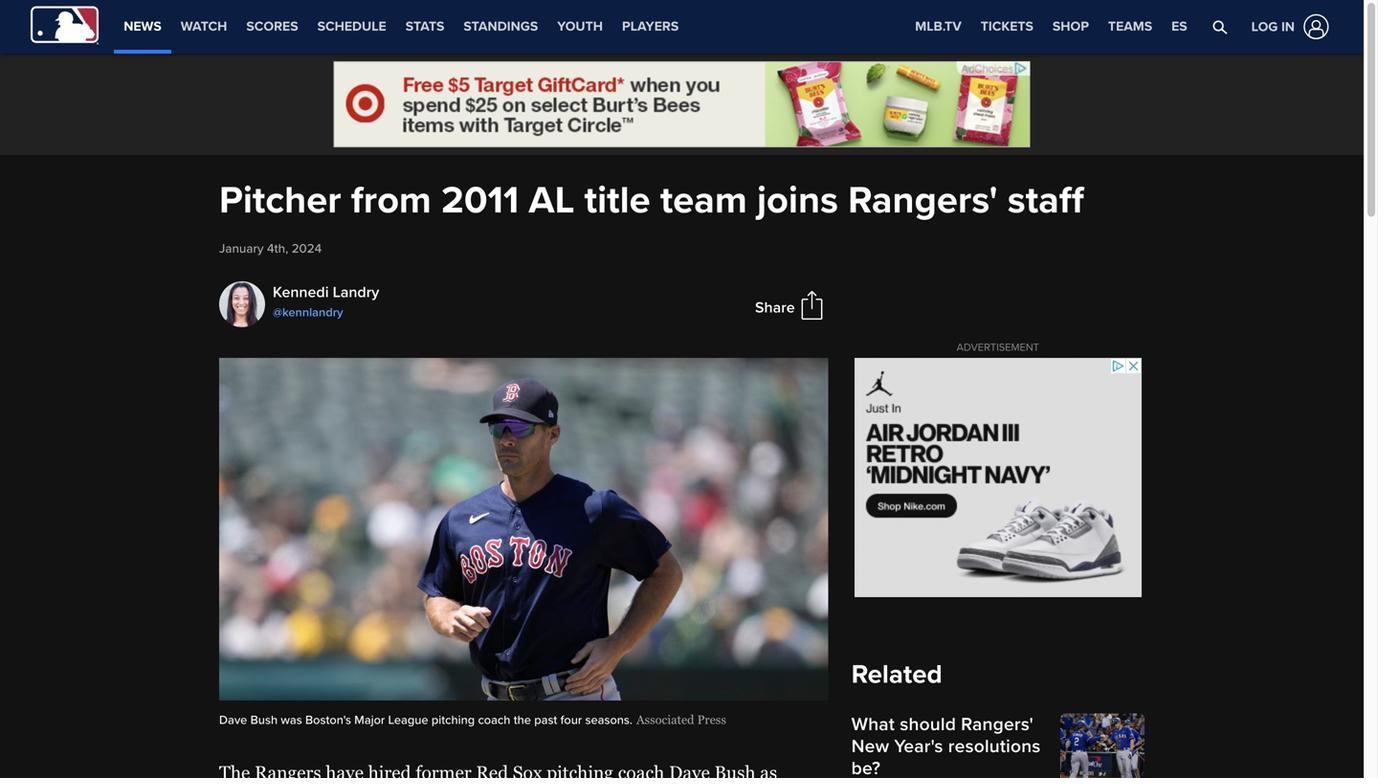Task type: describe. For each thing, give the bounding box(es) containing it.
pitcher from 2011 al title team joins rangers' staff
[[219, 178, 1084, 224]]

in
[[1282, 19, 1295, 35]]

standings
[[464, 18, 538, 34]]

top navigation element
[[0, 0, 1364, 54]]

new
[[852, 735, 889, 757]]

log in
[[1252, 19, 1295, 35]]

schedule link
[[308, 0, 396, 54]]

rangers' inside "what should rangers' new year's resolutions be?"
[[961, 713, 1034, 735]]

2011
[[441, 178, 519, 224]]

tickets link
[[971, 0, 1043, 54]]

mlb.tv
[[915, 18, 962, 34]]

dave bush was boston's major league pitching coach the past four seasons. image
[[219, 358, 829, 701]]

players
[[622, 18, 679, 34]]

tickets
[[981, 18, 1034, 34]]

boston's
[[305, 713, 351, 728]]

what should rangers' new year's resolutions be?
[[852, 713, 1041, 778]]

title
[[584, 178, 651, 224]]

related
[[852, 658, 943, 690]]

stats
[[406, 18, 444, 34]]

teams link
[[1099, 0, 1162, 54]]

joins
[[757, 178, 838, 224]]

youth link
[[548, 0, 613, 54]]

log
[[1252, 19, 1278, 35]]

january 4th, 2024
[[219, 241, 322, 256]]

scores
[[246, 18, 298, 34]]

schedule
[[317, 18, 386, 34]]

1 vertical spatial advertisement region
[[855, 358, 1142, 597]]

resolutions
[[948, 735, 1041, 757]]

shop link
[[1043, 0, 1099, 54]]

youth
[[557, 18, 603, 34]]

news link
[[114, 0, 171, 50]]

al
[[529, 178, 575, 224]]

kennedi landry @ kennlandry
[[273, 283, 379, 320]]

standings link
[[454, 0, 548, 54]]

players link
[[613, 0, 688, 54]]

kennedi
[[273, 283, 329, 302]]

pitcher
[[219, 178, 341, 224]]

league
[[388, 713, 428, 728]]

share image
[[798, 291, 827, 319]]

share button
[[755, 298, 795, 317]]

es
[[1172, 18, 1188, 34]]

tertiary navigation element
[[906, 0, 1197, 54]]

seasons.
[[585, 713, 633, 728]]

0 vertical spatial advertisement region
[[334, 61, 1030, 147]]

share
[[755, 298, 795, 317]]



Task type: vqa. For each thing, say whether or not it's contained in the screenshot.
Lad
no



Task type: locate. For each thing, give the bounding box(es) containing it.
what should rangers' new year's resolutions be? element
[[852, 713, 1145, 778]]

search image
[[1213, 19, 1228, 34]]

dave
[[219, 713, 247, 728]]

1 vertical spatial rangers'
[[961, 713, 1034, 735]]

shop
[[1053, 18, 1089, 34]]

@
[[273, 305, 282, 320]]

the
[[514, 713, 531, 728]]

mlb.tv link
[[906, 0, 971, 54]]

stats link
[[396, 0, 454, 54]]

bush
[[250, 713, 278, 728]]

watch
[[181, 18, 227, 34]]

scores link
[[237, 0, 308, 54]]

staff
[[1008, 178, 1084, 224]]

kennlandry
[[282, 305, 343, 320]]

from
[[351, 178, 432, 224]]

coach
[[478, 713, 511, 728]]

associated
[[636, 713, 694, 727]]

pitching
[[432, 713, 475, 728]]

four
[[561, 713, 582, 728]]

january
[[219, 241, 264, 256]]

4th,
[[267, 241, 288, 256]]

rangers'
[[848, 178, 998, 224], [961, 713, 1034, 735]]

teams
[[1108, 18, 1153, 34]]

dave bush was boston's major league pitching coach the past four seasons. associated press
[[219, 713, 726, 728]]

should
[[900, 713, 956, 735]]

what should rangers' new year's resolutions be? link
[[852, 713, 1145, 778]]

watch link
[[171, 0, 237, 54]]

landry
[[333, 283, 379, 302]]

log in button
[[1240, 10, 1333, 44]]

kennedi landry image
[[219, 281, 265, 327]]

2024
[[292, 241, 322, 256]]

what
[[852, 713, 895, 735]]

news
[[124, 18, 162, 34]]

year's
[[894, 735, 943, 757]]

was
[[281, 713, 302, 728]]

secondary navigation element
[[114, 0, 688, 54]]

es link
[[1162, 0, 1197, 54]]

team
[[660, 178, 747, 224]]

past
[[534, 713, 557, 728]]

be?
[[852, 757, 881, 778]]

major
[[354, 713, 385, 728]]

advertisement region
[[334, 61, 1030, 147], [855, 358, 1142, 597]]

0 vertical spatial rangers'
[[848, 178, 998, 224]]

press
[[697, 713, 726, 727]]



